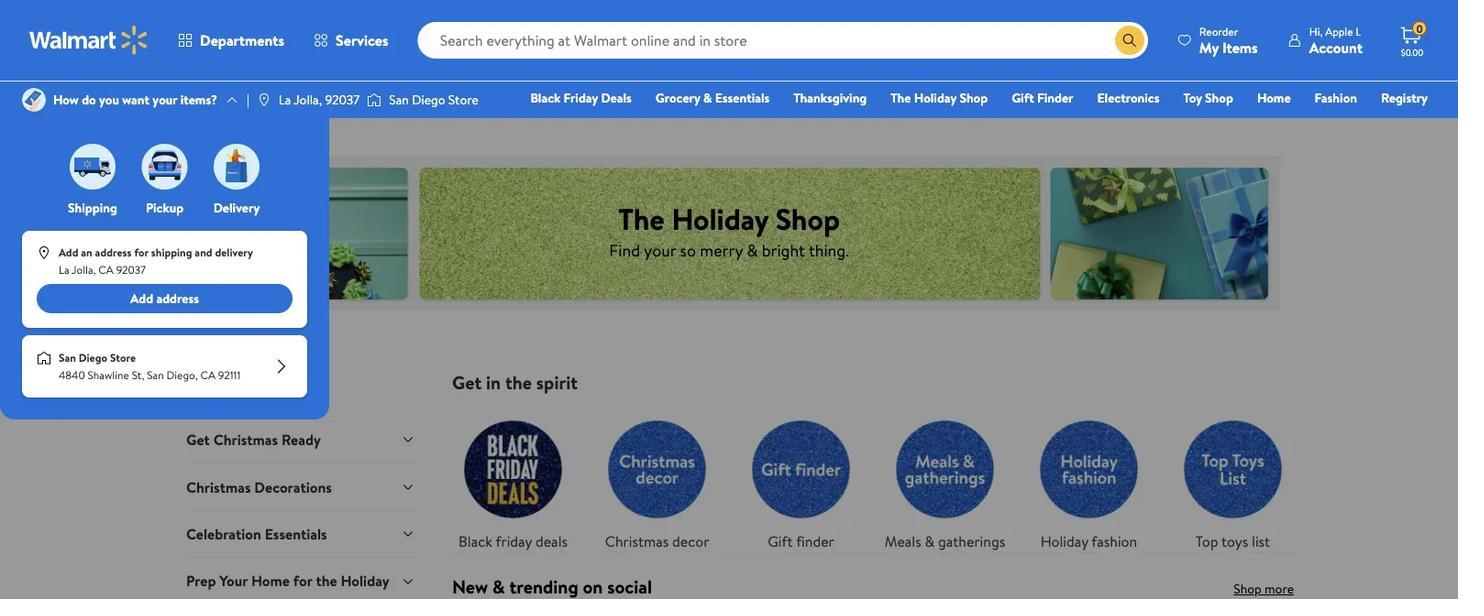 Task type: describe. For each thing, give the bounding box(es) containing it.
bright
[[762, 239, 805, 262]]

store for san diego store 4840 shawline st, san diego, ca 92111
[[110, 351, 136, 366]]

meals & gatherings
[[885, 532, 1006, 552]]

do
[[82, 91, 96, 109]]

holiday for the holiday shop
[[914, 89, 957, 107]]

shipping
[[68, 199, 117, 217]]

home
[[1258, 89, 1291, 107]]

your for do
[[153, 91, 177, 109]]

walmart+
[[1374, 115, 1428, 133]]

1 horizontal spatial la
[[279, 91, 291, 109]]

top
[[1196, 532, 1219, 552]]

you
[[99, 91, 119, 109]]

decor
[[673, 532, 709, 552]]

hi,
[[1310, 23, 1323, 39]]

 image for san
[[37, 351, 51, 366]]

so
[[680, 239, 696, 262]]

gift finder link
[[1004, 88, 1082, 108]]

grocery & essentials link
[[648, 88, 778, 108]]

diego,
[[167, 368, 198, 384]]

the
[[505, 370, 532, 396]]

christmas ideas
[[186, 370, 312, 396]]

christmas for christmas decor
[[605, 532, 669, 552]]

list containing black friday deals
[[441, 394, 1305, 553]]

one
[[1288, 115, 1315, 133]]

toy
[[1184, 89, 1203, 107]]

& inside the holiday shop find your so merry & bright thing.
[[747, 239, 758, 262]]

the for the holiday shop find your so merry & bright thing.
[[618, 198, 665, 239]]

gift for gift finder
[[1012, 89, 1034, 107]]

deals
[[536, 532, 568, 552]]

black for black friday deals
[[531, 89, 561, 107]]

gatherings
[[939, 532, 1006, 552]]

electronics
[[1098, 89, 1160, 107]]

shop more
[[1234, 581, 1294, 599]]

 image for pickup
[[142, 144, 188, 190]]

a little girl is pictured smiling with her hand on her face and she's wearing a black sweater with green and gold gift bows all over. green, blue and gold gift boxes are shown. the holiday shop. find your so merry and bright thing image
[[179, 155, 1280, 313]]

diego for san diego store 4840 shawline st, san diego, ca 92111
[[79, 351, 107, 366]]

 image for san diego store
[[367, 91, 382, 109]]

thing.
[[809, 239, 849, 262]]

apple
[[1326, 23, 1354, 39]]

items
[[1223, 37, 1258, 57]]

deals
[[601, 89, 632, 107]]

walmart image
[[29, 26, 149, 55]]

more
[[1265, 581, 1294, 599]]

shipping button
[[66, 139, 119, 217]]

toy shop link
[[1176, 88, 1242, 108]]

add address button
[[37, 284, 293, 314]]

spirit
[[537, 370, 578, 396]]

& for meals
[[925, 532, 935, 552]]

holiday for the holiday shop find your so merry & bright thing.
[[672, 198, 769, 239]]

reorder
[[1200, 23, 1239, 39]]

san for san diego store
[[389, 91, 409, 109]]

one debit link
[[1280, 114, 1358, 133]]

find
[[609, 239, 640, 262]]

fashion
[[1315, 89, 1358, 107]]

0
[[1417, 21, 1423, 36]]

the holiday shop find your so merry & bright thing.
[[609, 198, 849, 262]]

christmas decor
[[605, 532, 709, 552]]

finder
[[1038, 89, 1074, 107]]

l
[[1356, 23, 1362, 39]]

gift finder link
[[740, 409, 862, 553]]

holiday inside holiday fashion "link"
[[1041, 532, 1089, 552]]

 image for add
[[37, 246, 51, 261]]

Search search field
[[418, 22, 1148, 59]]

services button
[[299, 18, 403, 62]]

for
[[134, 245, 149, 261]]

 image for how do you want your items?
[[22, 88, 46, 112]]

san diego store 4840 shawline st, san diego, ca 92111
[[59, 351, 241, 384]]

|
[[247, 91, 249, 109]]

shipping
[[151, 245, 192, 261]]

gift finder
[[768, 532, 835, 552]]

home link
[[1249, 88, 1300, 108]]

list
[[1252, 532, 1271, 552]]

delivery button
[[210, 139, 263, 217]]

finder
[[796, 532, 835, 552]]

debit
[[1318, 115, 1350, 133]]

merry
[[700, 239, 743, 262]]

thanksgiving link
[[786, 88, 875, 108]]

thanksgiving
[[794, 89, 867, 107]]

top toys list
[[1196, 532, 1271, 552]]

departments
[[200, 30, 284, 50]]

essentials
[[715, 89, 770, 107]]

 image for la jolla, 92037
[[257, 93, 271, 107]]

add for add an address for shipping and delivery la jolla, ca 92037
[[59, 245, 78, 261]]

92037 inside 'add an address for shipping and delivery la jolla, ca 92037'
[[116, 262, 146, 278]]

grocery & essentials
[[656, 89, 770, 107]]

add an address for shipping and delivery la jolla, ca 92037
[[59, 245, 253, 278]]

black friday deals link
[[522, 88, 640, 108]]

add for add address
[[130, 290, 153, 308]]

how do you want your items?
[[53, 91, 217, 109]]

holiday fashion
[[1041, 532, 1138, 552]]

1 horizontal spatial 92037
[[325, 91, 360, 109]]

black friday deals
[[531, 89, 632, 107]]

my
[[1200, 37, 1219, 57]]

registry
[[1382, 89, 1428, 107]]

friday
[[564, 89, 598, 107]]

holiday fashion link
[[1028, 409, 1150, 553]]



Task type: vqa. For each thing, say whether or not it's contained in the screenshot.
bottommost "SHOP"
no



Task type: locate. For each thing, give the bounding box(es) containing it.
account
[[1310, 37, 1363, 57]]

shop more link
[[1234, 581, 1294, 599]]

& right grocery
[[704, 89, 712, 107]]

1 horizontal spatial the
[[891, 89, 911, 107]]

shop inside the holiday shop find your so merry & bright thing.
[[776, 198, 840, 239]]

gift for gift finder
[[768, 532, 793, 552]]

1 horizontal spatial ca
[[200, 368, 216, 384]]

4840
[[59, 368, 85, 384]]

grocery
[[656, 89, 701, 107]]

0 horizontal spatial store
[[110, 351, 136, 366]]

1 vertical spatial christmas
[[605, 532, 669, 552]]

 image up the pickup
[[142, 144, 188, 190]]

shawline
[[88, 368, 129, 384]]

list
[[441, 394, 1305, 553]]

meals & gatherings link
[[884, 409, 1006, 553]]

0 vertical spatial la
[[279, 91, 291, 109]]

add inside 'add an address for shipping and delivery la jolla, ca 92037'
[[59, 245, 78, 261]]

the inside the holiday shop find your so merry & bright thing.
[[618, 198, 665, 239]]

black friday deals
[[459, 532, 568, 552]]

0 horizontal spatial black
[[459, 532, 493, 552]]

0 vertical spatial store
[[448, 91, 479, 109]]

gift finder
[[1012, 89, 1074, 107]]

the
[[891, 89, 911, 107], [618, 198, 665, 239]]

1 vertical spatial &
[[747, 239, 758, 262]]

address inside button
[[156, 290, 199, 308]]

1 horizontal spatial san
[[147, 368, 164, 384]]

holiday inside the holiday shop link
[[914, 89, 957, 107]]

 image right |
[[257, 93, 271, 107]]

the for the holiday shop
[[891, 89, 911, 107]]

san for san diego store 4840 shawline st, san diego, ca 92111
[[59, 351, 76, 366]]

1 vertical spatial jolla,
[[72, 262, 96, 278]]

1 vertical spatial holiday
[[672, 198, 769, 239]]

1 vertical spatial ca
[[200, 368, 216, 384]]

san up 4840
[[59, 351, 76, 366]]

diego for san diego store
[[412, 91, 445, 109]]

1 vertical spatial  image
[[37, 351, 51, 366]]

the left so
[[618, 198, 665, 239]]

& right merry
[[747, 239, 758, 262]]

0 vertical spatial ca
[[98, 262, 114, 278]]

1 vertical spatial store
[[110, 351, 136, 366]]

san
[[389, 91, 409, 109], [59, 351, 76, 366], [147, 368, 164, 384]]

your inside the holiday shop find your so merry & bright thing.
[[644, 239, 676, 262]]

2 horizontal spatial &
[[925, 532, 935, 552]]

&
[[704, 89, 712, 107], [747, 239, 758, 262], [925, 532, 935, 552]]

add down 'add an address for shipping and delivery la jolla, ca 92037'
[[130, 290, 153, 308]]

0 vertical spatial san
[[389, 91, 409, 109]]

store inside san diego store 4840 shawline st, san diego, ca 92111
[[110, 351, 136, 366]]

2 vertical spatial holiday
[[1041, 532, 1089, 552]]

your for holiday
[[644, 239, 676, 262]]

1 vertical spatial your
[[644, 239, 676, 262]]

 image
[[37, 246, 51, 261], [37, 351, 51, 366]]

christmas left decor
[[605, 532, 669, 552]]

1 horizontal spatial jolla,
[[294, 91, 322, 109]]

2 horizontal spatial san
[[389, 91, 409, 109]]

store
[[448, 91, 479, 109], [110, 351, 136, 366]]

address inside 'add an address for shipping and delivery la jolla, ca 92037'
[[95, 245, 132, 261]]

 image for delivery
[[214, 144, 260, 190]]

1 horizontal spatial store
[[448, 91, 479, 109]]

0 horizontal spatial your
[[153, 91, 177, 109]]

0 horizontal spatial diego
[[79, 351, 107, 366]]

1 vertical spatial address
[[156, 290, 199, 308]]

your left so
[[644, 239, 676, 262]]

ca inside san diego store 4840 shawline st, san diego, ca 92111
[[200, 368, 216, 384]]

la
[[279, 91, 291, 109], [59, 262, 69, 278]]

 image inside delivery button
[[214, 144, 260, 190]]

add address
[[130, 290, 199, 308]]

black left friday
[[459, 532, 493, 552]]

1 vertical spatial diego
[[79, 351, 107, 366]]

how
[[53, 91, 79, 109]]

san right st,
[[147, 368, 164, 384]]

ca inside 'add an address for shipping and delivery la jolla, ca 92037'
[[98, 262, 114, 278]]

holiday inside the holiday shop find your so merry & bright thing.
[[672, 198, 769, 239]]

in
[[486, 370, 501, 396]]

address right the an
[[95, 245, 132, 261]]

reorder my items
[[1200, 23, 1258, 57]]

add inside add address button
[[130, 290, 153, 308]]

san diego store
[[389, 91, 479, 109]]

0 vertical spatial the
[[891, 89, 911, 107]]

1 horizontal spatial gift
[[1012, 89, 1034, 107]]

Walmart Site-Wide search field
[[418, 22, 1148, 59]]

1 vertical spatial gift
[[768, 532, 793, 552]]

delivery
[[215, 245, 253, 261]]

and
[[195, 245, 212, 261]]

black left 'friday'
[[531, 89, 561, 107]]

0 vertical spatial jolla,
[[294, 91, 322, 109]]

an
[[81, 245, 92, 261]]

 image inside pickup button
[[142, 144, 188, 190]]

the holiday shop
[[891, 89, 988, 107]]

1 horizontal spatial black
[[531, 89, 561, 107]]

0 horizontal spatial the
[[618, 198, 665, 239]]

2 vertical spatial san
[[147, 368, 164, 384]]

la right |
[[279, 91, 291, 109]]

black for black friday deals
[[459, 532, 493, 552]]

$0.00
[[1402, 46, 1424, 58]]

0 horizontal spatial christmas
[[186, 370, 267, 396]]

 image inside shipping "button"
[[70, 144, 116, 190]]

toys
[[1222, 532, 1249, 552]]

jolla, right |
[[294, 91, 322, 109]]

toy shop
[[1184, 89, 1234, 107]]

add
[[59, 245, 78, 261], [130, 290, 153, 308]]

0 vertical spatial black
[[531, 89, 561, 107]]

0 horizontal spatial ca
[[98, 262, 114, 278]]

top toys list link
[[1172, 409, 1294, 553]]

0 horizontal spatial jolla,
[[72, 262, 96, 278]]

your right want
[[153, 91, 177, 109]]

gift
[[1012, 89, 1034, 107], [768, 532, 793, 552]]

add left the an
[[59, 245, 78, 261]]

 image
[[22, 88, 46, 112], [367, 91, 382, 109], [257, 93, 271, 107], [70, 144, 116, 190], [142, 144, 188, 190], [214, 144, 260, 190]]

the right thanksgiving link
[[891, 89, 911, 107]]

1 vertical spatial add
[[130, 290, 153, 308]]

registry link
[[1373, 88, 1437, 108]]

1 vertical spatial 92037
[[116, 262, 146, 278]]

address down 'add an address for shipping and delivery la jolla, ca 92037'
[[156, 290, 199, 308]]

92037 down services 'popup button'
[[325, 91, 360, 109]]

0 horizontal spatial &
[[704, 89, 712, 107]]

0 vertical spatial 92037
[[325, 91, 360, 109]]

0 vertical spatial gift
[[1012, 89, 1034, 107]]

registry one debit
[[1288, 89, 1428, 133]]

2 horizontal spatial holiday
[[1041, 532, 1089, 552]]

 image up delivery
[[214, 144, 260, 190]]

1 horizontal spatial add
[[130, 290, 153, 308]]

1 vertical spatial the
[[618, 198, 665, 239]]

shop
[[960, 89, 988, 107], [1206, 89, 1234, 107], [776, 198, 840, 239], [1234, 581, 1262, 599]]

0 horizontal spatial gift
[[768, 532, 793, 552]]

1 horizontal spatial your
[[644, 239, 676, 262]]

0 horizontal spatial address
[[95, 245, 132, 261]]

diego
[[412, 91, 445, 109], [79, 351, 107, 366]]

christmas decor link
[[596, 409, 718, 553]]

0 vertical spatial holiday
[[914, 89, 957, 107]]

ideas
[[271, 370, 312, 396]]

la down the shipping on the top left
[[59, 262, 69, 278]]

address
[[95, 245, 132, 261], [156, 290, 199, 308]]

92111
[[218, 368, 241, 384]]

1 horizontal spatial address
[[156, 290, 199, 308]]

san down services 'popup button'
[[389, 91, 409, 109]]

christmas for christmas ideas
[[186, 370, 267, 396]]

christmas
[[186, 370, 267, 396], [605, 532, 669, 552]]

0 vertical spatial add
[[59, 245, 78, 261]]

1 horizontal spatial &
[[747, 239, 758, 262]]

delivery
[[213, 199, 260, 217]]

the holiday shop link
[[883, 88, 996, 108]]

1 vertical spatial black
[[459, 532, 493, 552]]

0 vertical spatial christmas
[[186, 370, 267, 396]]

pickup
[[146, 199, 184, 217]]

2 vertical spatial &
[[925, 532, 935, 552]]

ca down the shipping on the top left
[[98, 262, 114, 278]]

walmart+ link
[[1365, 114, 1437, 133]]

christmas left ideas on the left
[[186, 370, 267, 396]]

departments button
[[163, 18, 299, 62]]

la jolla, 92037
[[279, 91, 360, 109]]

1 horizontal spatial holiday
[[914, 89, 957, 107]]

la inside 'add an address for shipping and delivery la jolla, ca 92037'
[[59, 262, 69, 278]]

want
[[122, 91, 150, 109]]

 image for shipping
[[70, 144, 116, 190]]

1 vertical spatial la
[[59, 262, 69, 278]]

holiday
[[914, 89, 957, 107], [672, 198, 769, 239], [1041, 532, 1089, 552]]

fashion link
[[1307, 88, 1366, 108]]

items?
[[180, 91, 217, 109]]

92037 down for
[[116, 262, 146, 278]]

jolla, inside 'add an address for shipping and delivery la jolla, ca 92037'
[[72, 262, 96, 278]]

search icon image
[[1123, 33, 1137, 48]]

 image up the shipping on the top left
[[70, 144, 116, 190]]

0 horizontal spatial san
[[59, 351, 76, 366]]

0 vertical spatial address
[[95, 245, 132, 261]]

0 horizontal spatial add
[[59, 245, 78, 261]]

0 horizontal spatial la
[[59, 262, 69, 278]]

 image left how
[[22, 88, 46, 112]]

hi, apple l account
[[1310, 23, 1363, 57]]

jolla,
[[294, 91, 322, 109], [72, 262, 96, 278]]

2  image from the top
[[37, 351, 51, 366]]

0 vertical spatial  image
[[37, 246, 51, 261]]

friday
[[496, 532, 532, 552]]

pickup button
[[138, 139, 191, 217]]

1 horizontal spatial diego
[[412, 91, 445, 109]]

fashion
[[1092, 532, 1138, 552]]

1  image from the top
[[37, 246, 51, 261]]

st,
[[132, 368, 144, 384]]

0 vertical spatial diego
[[412, 91, 445, 109]]

store for san diego store
[[448, 91, 479, 109]]

electronics link
[[1089, 88, 1168, 108]]

0 horizontal spatial holiday
[[672, 198, 769, 239]]

1 horizontal spatial christmas
[[605, 532, 669, 552]]

0 horizontal spatial 92037
[[116, 262, 146, 278]]

black friday deals link
[[452, 409, 574, 553]]

jolla, down the an
[[72, 262, 96, 278]]

 image right la jolla, 92037
[[367, 91, 382, 109]]

services
[[336, 30, 389, 50]]

ca left 92111 on the left bottom of the page
[[200, 368, 216, 384]]

& right meals
[[925, 532, 935, 552]]

0 vertical spatial &
[[704, 89, 712, 107]]

diego inside san diego store 4840 shawline st, san diego, ca 92111
[[79, 351, 107, 366]]

& for grocery
[[704, 89, 712, 107]]

1 vertical spatial san
[[59, 351, 76, 366]]

0 vertical spatial your
[[153, 91, 177, 109]]



